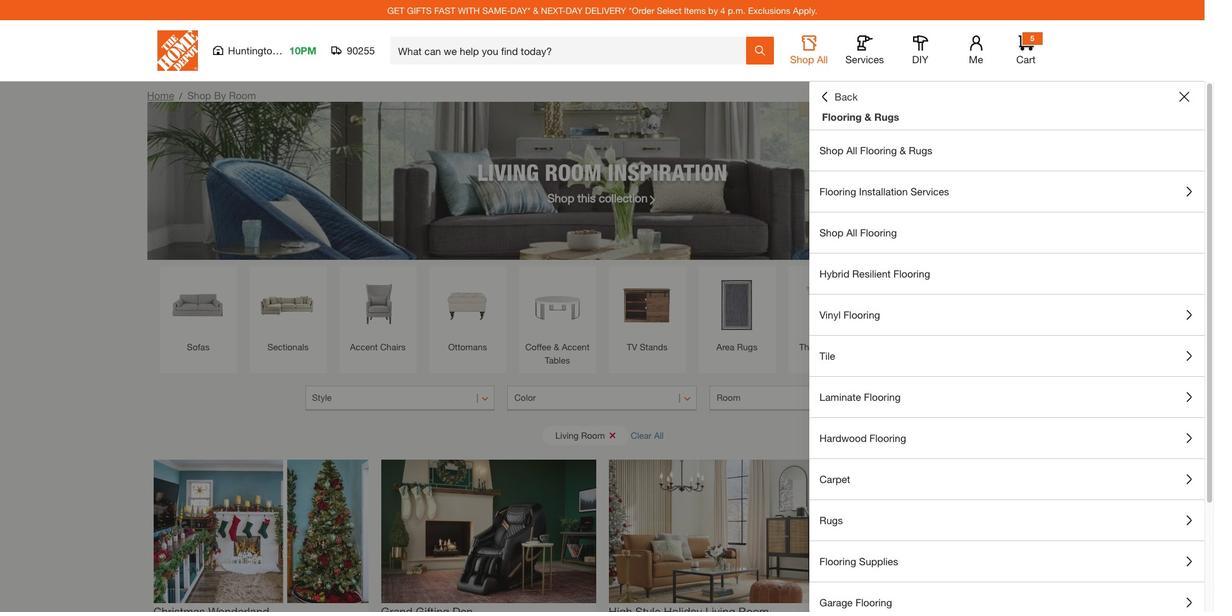Task type: locate. For each thing, give the bounding box(es) containing it.
items
[[684, 5, 706, 15]]

coffee
[[525, 342, 551, 352]]

living room button
[[543, 426, 629, 445]]

color button
[[508, 386, 697, 411]]

the home depot logo image
[[157, 30, 198, 71]]

services right 'installation'
[[911, 185, 949, 197]]

shop all
[[790, 53, 828, 65]]

shop down apply.
[[790, 53, 814, 65]]

flooring
[[822, 111, 862, 123], [860, 144, 897, 156], [820, 185, 856, 197], [860, 226, 897, 238], [894, 268, 930, 280], [844, 309, 880, 321], [864, 391, 901, 403], [870, 432, 906, 444], [820, 555, 856, 567], [856, 596, 892, 608]]

me button
[[956, 35, 996, 66]]

room
[[229, 89, 256, 101], [545, 158, 602, 186], [717, 392, 741, 403], [581, 430, 605, 440]]

services up back at the top
[[846, 53, 884, 65]]

& up tables
[[554, 342, 559, 352]]

90255 button
[[332, 44, 375, 57]]

all inside "button"
[[654, 430, 664, 440]]

stretchy image image
[[153, 460, 368, 603], [381, 460, 596, 603], [609, 460, 824, 603], [836, 460, 1051, 603]]

flooring down back button
[[822, 111, 862, 123]]

area rugs link
[[705, 273, 769, 354]]

shop down flooring & rugs
[[820, 144, 844, 156]]

laminate flooring button
[[810, 377, 1205, 417]]

shop inside shop all button
[[790, 53, 814, 65]]

menu containing shop all flooring & rugs
[[810, 130, 1205, 612]]

all inside button
[[817, 53, 828, 65]]

living for living room
[[555, 430, 579, 440]]

laminate
[[820, 391, 861, 403]]

shop inside shop all flooring link
[[820, 226, 844, 238]]

collection
[[599, 191, 648, 205]]

0 vertical spatial services
[[846, 53, 884, 65]]

&
[[533, 5, 539, 15], [865, 111, 872, 123], [900, 144, 906, 156], [554, 342, 559, 352]]

sectionals link
[[256, 273, 320, 354]]

accent
[[350, 342, 378, 352], [562, 342, 590, 352]]

accent chairs image
[[346, 273, 410, 337]]

accent left chairs
[[350, 342, 378, 352]]

& up shop all flooring & rugs on the top of page
[[865, 111, 872, 123]]

room down the color button
[[581, 430, 605, 440]]

all
[[817, 53, 828, 65], [846, 144, 857, 156], [846, 226, 857, 238], [654, 430, 664, 440]]

rugs up shop all flooring & rugs on the top of page
[[874, 111, 899, 123]]

flooring right vinyl
[[844, 309, 880, 321]]

0 horizontal spatial living
[[477, 158, 539, 186]]

1 vertical spatial services
[[911, 185, 949, 197]]

clear
[[631, 430, 652, 440]]

room inside button
[[717, 392, 741, 403]]

1 horizontal spatial accent
[[562, 342, 590, 352]]

exclusions
[[748, 5, 791, 15]]

get gifts fast with same-day* & next-day delivery *order select items by 4 p.m. exclusions apply.
[[387, 5, 817, 15]]

1 horizontal spatial living
[[555, 430, 579, 440]]

1 horizontal spatial services
[[911, 185, 949, 197]]

tv stands
[[627, 342, 668, 352]]

room down area
[[717, 392, 741, 403]]

services button
[[845, 35, 885, 66]]

1 accent from the left
[[350, 342, 378, 352]]

1 vertical spatial living
[[555, 430, 579, 440]]

all up back button
[[817, 53, 828, 65]]

all for clear all
[[654, 430, 664, 440]]

flooring installation services
[[820, 185, 949, 197]]

0 vertical spatial living
[[477, 158, 539, 186]]

room right "by"
[[229, 89, 256, 101]]

4
[[721, 5, 725, 15]]

living room inspiration
[[477, 158, 727, 186]]

rugs
[[874, 111, 899, 123], [909, 144, 932, 156], [737, 342, 758, 352], [820, 514, 843, 526]]

by
[[708, 5, 718, 15]]

carpet
[[820, 473, 850, 485]]

hybrid resilient flooring link
[[810, 254, 1205, 294]]

shop left this
[[547, 191, 574, 205]]

resilient
[[852, 268, 891, 280]]

sofas image
[[166, 273, 231, 337]]

all right clear
[[654, 430, 664, 440]]

vinyl
[[820, 309, 841, 321]]

shop right "/"
[[187, 89, 211, 101]]

10pm
[[289, 44, 317, 56]]

carpet button
[[810, 459, 1205, 500]]

color
[[514, 392, 536, 403]]

ottomans
[[448, 342, 487, 352]]

shop inside shop this collection link
[[547, 191, 574, 205]]

0 horizontal spatial accent
[[350, 342, 378, 352]]

room up this
[[545, 158, 602, 186]]

park
[[281, 44, 301, 56]]

living inside button
[[555, 430, 579, 440]]

0 horizontal spatial services
[[846, 53, 884, 65]]

flooring left supplies
[[820, 555, 856, 567]]

shop inside shop all flooring & rugs link
[[820, 144, 844, 156]]

shop for shop all
[[790, 53, 814, 65]]

3 stretchy image image from the left
[[609, 460, 824, 603]]

stands
[[640, 342, 668, 352]]

services inside menu
[[911, 185, 949, 197]]

all up hybrid
[[846, 226, 857, 238]]

accent up tables
[[562, 342, 590, 352]]

coffee & accent tables image
[[525, 273, 590, 337]]

hardwood flooring
[[820, 432, 906, 444]]

coffee & accent tables
[[525, 342, 590, 366]]

home / shop by room
[[147, 89, 256, 101]]

shop for shop all flooring & rugs
[[820, 144, 844, 156]]

inspiration
[[608, 158, 727, 186]]

4 stretchy image image from the left
[[836, 460, 1051, 603]]

all down flooring & rugs
[[846, 144, 857, 156]]

accent chairs link
[[346, 273, 410, 354]]

shop all flooring
[[820, 226, 897, 238]]

flooring right "resilient"
[[894, 268, 930, 280]]

menu
[[810, 130, 1205, 612]]

area rugs
[[717, 342, 758, 352]]

shop
[[790, 53, 814, 65], [187, 89, 211, 101], [820, 144, 844, 156], [547, 191, 574, 205], [820, 226, 844, 238]]

services
[[846, 53, 884, 65], [911, 185, 949, 197]]

flooring left 'installation'
[[820, 185, 856, 197]]

rugs down carpet
[[820, 514, 843, 526]]

rugs button
[[810, 500, 1205, 541]]

flooring up hybrid resilient flooring
[[860, 226, 897, 238]]

area rugs image
[[705, 273, 769, 337]]

shop up hybrid
[[820, 226, 844, 238]]

2 accent from the left
[[562, 342, 590, 352]]

sectionals image
[[256, 273, 320, 337]]

living
[[477, 158, 539, 186], [555, 430, 579, 440]]

get
[[387, 5, 405, 15]]

this
[[578, 191, 596, 205]]

& up the flooring installation services
[[900, 144, 906, 156]]

installation
[[859, 185, 908, 197]]

laminate flooring
[[820, 391, 901, 403]]



Task type: describe. For each thing, give the bounding box(es) containing it.
drawer close image
[[1179, 92, 1190, 102]]

hybrid resilient flooring
[[820, 268, 930, 280]]

flooring inside button
[[820, 555, 856, 567]]

*order
[[629, 5, 654, 15]]

90255
[[347, 44, 375, 56]]

curtains & drapes image
[[974, 273, 1039, 337]]

shop all flooring link
[[810, 212, 1205, 253]]

feedback link image
[[1197, 214, 1214, 282]]

hardwood flooring button
[[810, 418, 1205, 459]]

gifts
[[407, 5, 432, 15]]

living for living room inspiration
[[477, 158, 539, 186]]

back button
[[820, 90, 858, 103]]

tile button
[[810, 336, 1205, 376]]

throw pillows
[[799, 342, 854, 352]]

all for shop all flooring
[[846, 226, 857, 238]]

throw pillows image
[[795, 273, 859, 337]]

tv
[[627, 342, 637, 352]]

flooring & rugs
[[822, 111, 899, 123]]

shop all flooring & rugs
[[820, 144, 932, 156]]

by
[[214, 89, 226, 101]]

p.m.
[[728, 5, 746, 15]]

style
[[312, 392, 332, 403]]

rugs right area
[[737, 342, 758, 352]]

rugs inside button
[[820, 514, 843, 526]]

supplies
[[859, 555, 898, 567]]

2 stretchy image image from the left
[[381, 460, 596, 603]]

diy
[[912, 53, 929, 65]]

flooring right the garage
[[856, 596, 892, 608]]

& inside coffee & accent tables
[[554, 342, 559, 352]]

shop all flooring & rugs link
[[810, 130, 1205, 171]]

select
[[657, 5, 682, 15]]

sofas
[[187, 342, 210, 352]]

garage flooring
[[820, 596, 892, 608]]

throw
[[799, 342, 824, 352]]

shop all button
[[789, 35, 829, 66]]

day
[[566, 5, 583, 15]]

shop this collection link
[[547, 189, 657, 206]]

next-
[[541, 5, 566, 15]]

sofas link
[[166, 273, 231, 354]]

pillows
[[826, 342, 854, 352]]

all for shop all
[[817, 53, 828, 65]]

tv stands image
[[615, 273, 680, 337]]

flooring supplies
[[820, 555, 898, 567]]

garage
[[820, 596, 853, 608]]

/
[[179, 90, 182, 101]]

ottomans image
[[435, 273, 500, 337]]

back
[[835, 90, 858, 102]]

sectionals
[[267, 342, 309, 352]]

fast
[[434, 5, 456, 15]]

shop this collection
[[547, 191, 648, 205]]

flooring supplies button
[[810, 541, 1205, 582]]

shop for shop this collection
[[547, 191, 574, 205]]

diy button
[[900, 35, 941, 66]]

accent chairs
[[350, 342, 406, 352]]

apply.
[[793, 5, 817, 15]]

coffee & accent tables link
[[525, 273, 590, 367]]

style button
[[305, 386, 495, 411]]

room inside button
[[581, 430, 605, 440]]

shop for shop all flooring
[[820, 226, 844, 238]]

with
[[458, 5, 480, 15]]

& inside menu
[[900, 144, 906, 156]]

flooring down flooring & rugs
[[860, 144, 897, 156]]

5
[[1030, 34, 1035, 43]]

huntington
[[228, 44, 278, 56]]

home
[[147, 89, 174, 101]]

& right day*
[[533, 5, 539, 15]]

cart
[[1016, 53, 1036, 65]]

flooring right hardwood
[[870, 432, 906, 444]]

tile
[[820, 350, 835, 362]]

throw pillows link
[[795, 273, 859, 354]]

living room
[[555, 430, 605, 440]]

hardwood
[[820, 432, 867, 444]]

day*
[[510, 5, 531, 15]]

accent inside coffee & accent tables
[[562, 342, 590, 352]]

What can we help you find today? search field
[[398, 37, 745, 64]]

vinyl flooring button
[[810, 295, 1205, 335]]

tables
[[545, 355, 570, 366]]

hybrid
[[820, 268, 850, 280]]

huntington park
[[228, 44, 301, 56]]

tv stands link
[[615, 273, 680, 354]]

home link
[[147, 89, 174, 101]]

same-
[[482, 5, 510, 15]]

room button
[[710, 386, 900, 411]]

cart 5
[[1016, 34, 1036, 65]]

rugs up the flooring installation services
[[909, 144, 932, 156]]

chairs
[[380, 342, 406, 352]]

clear all
[[631, 430, 664, 440]]

delivery
[[585, 5, 626, 15]]

garage flooring button
[[810, 582, 1205, 612]]

flooring installation services button
[[810, 171, 1205, 212]]

throw blankets image
[[884, 273, 949, 337]]

1 stretchy image image from the left
[[153, 460, 368, 603]]

area
[[717, 342, 735, 352]]

all for shop all flooring & rugs
[[846, 144, 857, 156]]

clear all button
[[631, 424, 664, 447]]

ottomans link
[[435, 273, 500, 354]]

flooring right laminate
[[864, 391, 901, 403]]

me
[[969, 53, 983, 65]]

vinyl flooring
[[820, 309, 880, 321]]



Task type: vqa. For each thing, say whether or not it's contained in the screenshot.
FAQS in the Check Order Status Pay Your Credit Card Order Cancellation Returns Shipping & Delivery Product Recalls Help & FAQs Privacy & Security Center
no



